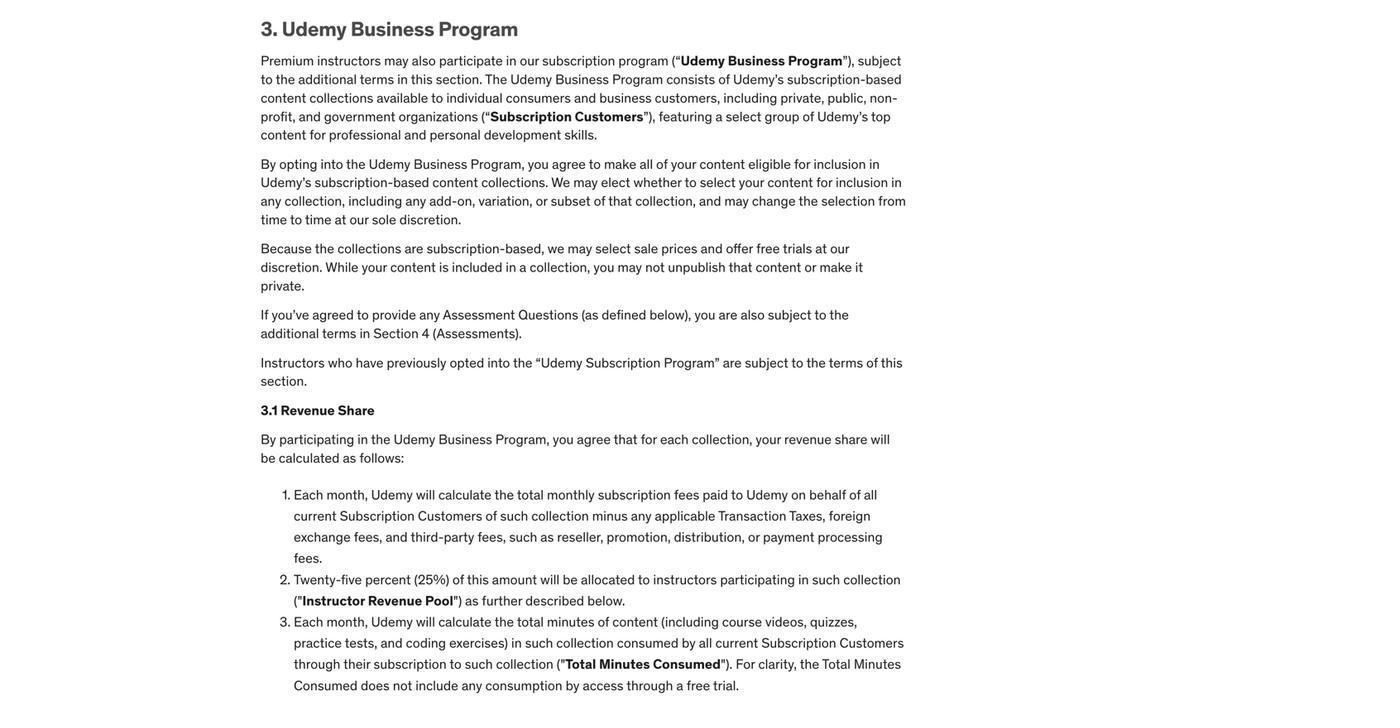 Task type: vqa. For each thing, say whether or not it's contained in the screenshot.
are to the middle
yes



Task type: locate. For each thing, give the bounding box(es) containing it.
udemy inside ""), subject to the additional terms in this section. the udemy business program consists of udemy's subscription-based content collections available to individual consumers and business customers, including private, public, non- profit, and government organizations (""
[[511, 71, 552, 88]]

our right trials
[[831, 240, 850, 257]]

(including
[[662, 613, 719, 630]]

instructors inside twenty-five percent (25%) of this amount will be allocated to instructors participating in such collection ("
[[654, 571, 717, 588]]

all
[[640, 156, 653, 172], [864, 486, 878, 503], [699, 635, 713, 652]]

at right trials
[[816, 240, 827, 257]]

all up foreign
[[864, 486, 878, 503]]

as left 'reseller,'
[[541, 529, 554, 546]]

0 horizontal spatial make
[[604, 156, 637, 172]]

0 vertical spatial program
[[439, 17, 518, 41]]

current up exchange
[[294, 508, 337, 524]]

1 fees, from the left
[[354, 529, 383, 546]]

select left the group
[[726, 108, 762, 125]]

or down transaction
[[748, 529, 760, 546]]

content up change
[[768, 174, 814, 191]]

subscription inside instructors who have previously opted into the "udemy subscription program" are subject to the terms of this section.
[[586, 354, 661, 371]]

0 horizontal spatial consumed
[[294, 677, 358, 694]]

1 horizontal spatial fees,
[[478, 529, 506, 546]]

to inside instructors who have previously opted into the "udemy subscription program" are subject to the terms of this section.
[[792, 354, 804, 371]]

are right program"
[[723, 354, 742, 371]]

1 vertical spatial program
[[788, 52, 843, 69]]

select
[[726, 108, 762, 125], [700, 174, 736, 191], [596, 240, 631, 257]]

2 vertical spatial a
[[677, 677, 684, 694]]

may down 3. udemy business program
[[384, 52, 409, 69]]

or down trials
[[805, 259, 817, 276]]

0 horizontal spatial through
[[294, 656, 341, 673]]

1 vertical spatial program,
[[496, 431, 550, 448]]

0 vertical spatial calculate
[[439, 486, 492, 503]]

1 horizontal spatial not
[[646, 259, 665, 276]]

a down based,
[[520, 259, 527, 276]]

1 vertical spatial customers
[[418, 508, 483, 524]]

"), subject to the additional terms in this section. the udemy business program consists of udemy's subscription-based content collections available to individual consumers and business customers, including private, public, non- profit, and government organizations ("
[[261, 52, 902, 125]]

"), inside ""), subject to the additional terms in this section. the udemy business program consists of udemy's subscription-based content collections available to individual consumers and business customers, including private, public, non- profit, and government organizations (""
[[843, 52, 855, 69]]

2 vertical spatial or
[[748, 529, 760, 546]]

of down below.
[[598, 613, 610, 630]]

calculate down instructor revenue pool ") as further described below.
[[439, 613, 492, 630]]

you up '(as'
[[594, 259, 615, 276]]

unpublish
[[668, 259, 726, 276]]

sale
[[635, 240, 659, 257]]

you right below),
[[695, 307, 716, 323]]

instructors up (including
[[654, 571, 717, 588]]

business down premium instructors may also participate in our subscription program (" udemy business program
[[556, 71, 609, 88]]

of inside twenty-five percent (25%) of this amount will be allocated to instructors participating in such collection ("
[[453, 571, 464, 588]]

and left change
[[700, 193, 722, 210]]

each
[[661, 431, 689, 448]]

udemy's inside by opting into the udemy business program, you agree to make all of your content eligible for inclusion in udemy's subscription-based content collections. we may elect whether to select your content for inclusion in any collection, including any add-on, variation, or subset of that collection, and may change the selection from time to time at our sole discretion.
[[261, 174, 312, 191]]

1 total from the top
[[517, 486, 544, 503]]

your inside by participating in the udemy business program, you agree that for each collection, your revenue share will be calculated as follows:
[[756, 431, 781, 448]]

skills.
[[565, 126, 597, 143]]

collection up consumption
[[496, 656, 554, 673]]

the inside each month, udemy will calculate the total monthly subscription fees paid to udemy on behalf of all current subscription customers of such collection minus any applicable transaction taxes, foreign exchange fees, and third-party fees, such as reseller, promotion, distribution, or payment processing fees.
[[495, 486, 514, 503]]

0 vertical spatial ("
[[294, 592, 303, 609]]

1 total from the left
[[566, 656, 596, 673]]

exchange
[[294, 529, 351, 546]]

subject up non-
[[858, 52, 902, 69]]

consumed down (including
[[653, 656, 721, 673]]

1 vertical spatial agree
[[577, 431, 611, 448]]

participating up course
[[721, 571, 796, 588]]

top
[[872, 108, 891, 125]]

will up 'third-'
[[416, 486, 435, 503]]

offer
[[726, 240, 753, 257]]

subject down trials
[[768, 307, 812, 323]]

share
[[338, 402, 375, 419]]

0 vertical spatial each
[[294, 486, 324, 503]]

1 horizontal spatial total
[[823, 656, 851, 673]]

content left eligible
[[700, 156, 746, 172]]

subscription- up included
[[427, 240, 505, 257]]

program
[[439, 17, 518, 41], [788, 52, 843, 69], [613, 71, 664, 88]]

0 vertical spatial through
[[294, 656, 341, 673]]

instructors
[[261, 354, 325, 371]]

minutes up access
[[599, 656, 650, 673]]

calculate inside each month, udemy will calculate the total minutes of content (including course videos, quizzes, practice tests, and coding exercises) in such collection consumed by all current subscription customers through their subscription to such collection ("
[[439, 613, 492, 630]]

business down opted
[[439, 431, 493, 448]]

udemy up consumers
[[511, 71, 552, 88]]

0 vertical spatial not
[[646, 259, 665, 276]]

month,
[[327, 486, 368, 503], [327, 613, 368, 630]]

subject inside if you've agreed to provide any assessment questions (as defined below), you are also subject to the additional terms in section 4 (assessments).
[[768, 307, 812, 323]]

total down described
[[517, 613, 544, 630]]

1 vertical spatial also
[[741, 307, 765, 323]]

the inside because the collections are subscription-based, we may select sale prices and offer free trials at our discretion. while your content is included in a collection, you may not unpublish that content or make it private.
[[315, 240, 334, 257]]

it
[[856, 259, 864, 276]]

of up foreign
[[850, 486, 861, 503]]

program, for that
[[496, 431, 550, 448]]

1 horizontal spatial time
[[305, 211, 332, 228]]

subscription inside each month, udemy will calculate the total monthly subscription fees paid to udemy on behalf of all current subscription customers of such collection minus any applicable transaction taxes, foreign exchange fees, and third-party fees, such as reseller, promotion, distribution, or payment processing fees.
[[340, 508, 415, 524]]

1 vertical spatial at
[[816, 240, 827, 257]]

"), for subject
[[843, 52, 855, 69]]

based
[[866, 71, 902, 88], [393, 174, 430, 191]]

each for each month, udemy will calculate the total minutes of content (including course videos, quizzes, practice tests, and coding exercises) in such collection consumed by all current subscription customers through their subscription to such collection ("
[[294, 613, 324, 630]]

0 vertical spatial discretion.
[[400, 211, 462, 228]]

1 horizontal spatial udemy's
[[734, 71, 784, 88]]

0 vertical spatial program,
[[471, 156, 525, 172]]

calculate inside each month, udemy will calculate the total monthly subscription fees paid to udemy on behalf of all current subscription customers of such collection minus any applicable transaction taxes, foreign exchange fees, and third-party fees, such as reseller, promotion, distribution, or payment processing fees.
[[439, 486, 492, 503]]

1 vertical spatial including
[[349, 193, 402, 210]]

fees,
[[354, 529, 383, 546], [478, 529, 506, 546]]

1 horizontal spatial minutes
[[854, 656, 902, 673]]

are inside instructors who have previously opted into the "udemy subscription program" are subject to the terms of this section.
[[723, 354, 742, 371]]

program for instructors
[[788, 52, 843, 69]]

be up described
[[563, 571, 578, 588]]

this
[[411, 71, 433, 88], [881, 354, 903, 371], [467, 571, 489, 588]]

include
[[416, 677, 459, 694]]

select left sale
[[596, 240, 631, 257]]

1 horizontal spatial revenue
[[368, 592, 422, 609]]

revenue for 3.1
[[281, 402, 335, 419]]

further
[[482, 592, 523, 609]]

program down program at the top left of page
[[613, 71, 664, 88]]

of up the 'share'
[[867, 354, 878, 371]]

as inside each month, udemy will calculate the total monthly subscription fees paid to udemy on behalf of all current subscription customers of such collection minus any applicable transaction taxes, foreign exchange fees, and third-party fees, such as reseller, promotion, distribution, or payment processing fees.
[[541, 529, 554, 546]]

1 vertical spatial calculate
[[439, 613, 492, 630]]

of inside each month, udemy will calculate the total minutes of content (including course videos, quizzes, practice tests, and coding exercises) in such collection consumed by all current subscription customers through their subscription to such collection ("
[[598, 613, 610, 630]]

in
[[506, 52, 517, 69], [397, 71, 408, 88], [870, 156, 880, 172], [892, 174, 902, 191], [506, 259, 517, 276], [360, 325, 370, 342], [358, 431, 368, 448], [799, 571, 809, 588], [512, 635, 522, 652]]

may up subset
[[574, 174, 598, 191]]

0 vertical spatial free
[[757, 240, 780, 257]]

udemy's inside the "), featuring a select group of udemy's top content for professional and personal development skills.
[[818, 108, 869, 125]]

udemy's down public,
[[818, 108, 869, 125]]

percent
[[365, 571, 411, 588]]

1 horizontal spatial our
[[520, 52, 539, 69]]

0 vertical spatial customers
[[575, 108, 644, 125]]

1 horizontal spatial this
[[467, 571, 489, 588]]

our
[[520, 52, 539, 69], [350, 211, 369, 228], [831, 240, 850, 257]]

(" up consumption
[[557, 656, 566, 673]]

1 horizontal spatial participating
[[721, 571, 796, 588]]

udemy up follows:
[[394, 431, 436, 448]]

the inside if you've agreed to provide any assessment questions (as defined below), you are also subject to the additional terms in section 4 (assessments).
[[830, 307, 849, 323]]

personal
[[430, 126, 481, 143]]

udemy inside each month, udemy will calculate the total minutes of content (including course videos, quizzes, practice tests, and coding exercises) in such collection consumed by all current subscription customers through their subscription to such collection ("
[[371, 613, 413, 630]]

subscription
[[491, 108, 572, 125], [586, 354, 661, 371], [340, 508, 415, 524], [762, 635, 837, 652]]

2 each from the top
[[294, 613, 324, 630]]

1 vertical spatial udemy's
[[818, 108, 869, 125]]

by left opting
[[261, 156, 276, 172]]

each down calculated
[[294, 486, 324, 503]]

1 horizontal spatial program
[[613, 71, 664, 88]]

month, down "instructor"
[[327, 613, 368, 630]]

0 vertical spatial terms
[[360, 71, 394, 88]]

0 vertical spatial instructors
[[317, 52, 381, 69]]

subscription up consumers
[[543, 52, 616, 69]]

consumed down their
[[294, 677, 358, 694]]

calculate for such
[[439, 613, 492, 630]]

(25%)
[[414, 571, 450, 588]]

0 vertical spatial this
[[411, 71, 433, 88]]

twenty-
[[294, 571, 341, 588]]

be inside twenty-five percent (25%) of this amount will be allocated to instructors participating in such collection ("
[[563, 571, 578, 588]]

tests,
[[345, 635, 378, 652]]

this inside twenty-five percent (25%) of this amount will be allocated to instructors participating in such collection ("
[[467, 571, 489, 588]]

have
[[356, 354, 384, 371]]

"), down business
[[644, 108, 656, 125]]

and left 'third-'
[[386, 529, 408, 546]]

to inside each month, udemy will calculate the total minutes of content (including course videos, quizzes, practice tests, and coding exercises) in such collection consumed by all current subscription customers through their subscription to such collection ("
[[450, 656, 462, 673]]

for inside by participating in the udemy business program, you agree that for each collection, your revenue share will be calculated as follows:
[[641, 431, 657, 448]]

0 vertical spatial select
[[726, 108, 762, 125]]

0 horizontal spatial including
[[349, 193, 402, 210]]

are down unpublish
[[719, 307, 738, 323]]

2 vertical spatial subscription-
[[427, 240, 505, 257]]

customers inside each month, udemy will calculate the total minutes of content (including course videos, quizzes, practice tests, and coding exercises) in such collection consumed by all current subscription customers through their subscription to such collection ("
[[840, 635, 904, 652]]

such inside twenty-five percent (25%) of this amount will be allocated to instructors participating in such collection ("
[[813, 571, 841, 588]]

0 horizontal spatial "),
[[644, 108, 656, 125]]

agree for to
[[552, 156, 586, 172]]

in inside ""), subject to the additional terms in this section. the udemy business program consists of udemy's subscription-based content collections available to individual consumers and business customers, including private, public, non- profit, and government organizations (""
[[397, 71, 408, 88]]

taxes,
[[790, 508, 826, 524]]

or inside because the collections are subscription-based, we may select sale prices and offer free trials at our discretion. while your content is included in a collection, you may not unpublish that content or make it private.
[[805, 259, 817, 276]]

collections inside ""), subject to the additional terms in this section. the udemy business program consists of udemy's subscription-based content collections available to individual consumers and business customers, including private, public, non- profit, and government organizations (""
[[310, 89, 374, 106]]

subscription-
[[788, 71, 866, 88], [315, 174, 393, 191], [427, 240, 505, 257]]

2 vertical spatial program
[[613, 71, 664, 88]]

discretion.
[[400, 211, 462, 228], [261, 259, 323, 276]]

"), inside the "), featuring a select group of udemy's top content for professional and personal development skills.
[[644, 108, 656, 125]]

minutes
[[547, 613, 595, 630]]

consumers
[[506, 89, 571, 106]]

1 vertical spatial subject
[[768, 307, 812, 323]]

2 vertical spatial this
[[467, 571, 489, 588]]

total inside each month, udemy will calculate the total monthly subscription fees paid to udemy on behalf of all current subscription customers of such collection minus any applicable transaction taxes, foreign exchange fees, and third-party fees, such as reseller, promotion, distribution, or payment processing fees.
[[517, 486, 544, 503]]

0 horizontal spatial this
[[411, 71, 433, 88]]

each month, udemy will calculate the total monthly subscription fees paid to udemy on behalf of all current subscription customers of such collection minus any applicable transaction taxes, foreign exchange fees, and third-party fees, such as reseller, promotion, distribution, or payment processing fees.
[[294, 486, 883, 567]]

0 vertical spatial current
[[294, 508, 337, 524]]

collection down monthly
[[532, 508, 589, 524]]

1 vertical spatial by
[[261, 431, 276, 448]]

0 horizontal spatial total
[[566, 656, 596, 673]]

business down personal
[[414, 156, 468, 172]]

participating inside by participating in the udemy business program, you agree that for each collection, your revenue share will be calculated as follows:
[[279, 431, 354, 448]]

1 each from the top
[[294, 486, 324, 503]]

into right opting
[[321, 156, 343, 172]]

by for by opting into the udemy business program, you agree to make all of your content eligible for inclusion in udemy's subscription-based content collections. we may elect whether to select your content for inclusion in any collection, including any add-on, variation, or subset of that collection, and may change the selection from time to time at our sole discretion.
[[261, 156, 276, 172]]

terms down "agreed"
[[322, 325, 357, 342]]

1 vertical spatial subscription-
[[315, 174, 393, 191]]

0 horizontal spatial by
[[566, 677, 580, 694]]

practice
[[294, 635, 342, 652]]

section. inside ""), subject to the additional terms in this section. the udemy business program consists of udemy's subscription-based content collections available to individual consumers and business customers, including private, public, non- profit, and government organizations (""
[[436, 71, 483, 88]]

as left follows:
[[343, 450, 356, 467]]

discretion. inside by opting into the udemy business program, you agree to make all of your content eligible for inclusion in udemy's subscription-based content collections. we may elect whether to select your content for inclusion in any collection, including any add-on, variation, or subset of that collection, and may change the selection from time to time at our sole discretion.
[[400, 211, 462, 228]]

all down (including
[[699, 635, 713, 652]]

0 horizontal spatial customers
[[418, 508, 483, 524]]

calculate
[[439, 486, 492, 503], [439, 613, 492, 630]]

elect
[[601, 174, 631, 191]]

1 vertical spatial additional
[[261, 325, 319, 342]]

select inside because the collections are subscription-based, we may select sale prices and offer free trials at our discretion. while your content is included in a collection, you may not unpublish that content or make it private.
[[596, 240, 631, 257]]

1 vertical spatial into
[[488, 354, 510, 371]]

("
[[294, 592, 303, 609], [557, 656, 566, 673]]

2 horizontal spatial udemy's
[[818, 108, 869, 125]]

program up private,
[[788, 52, 843, 69]]

you up collections.
[[528, 156, 549, 172]]

instructor revenue pool ") as further described below.
[[303, 592, 626, 609]]

1 vertical spatial each
[[294, 613, 324, 630]]

discretion. down because
[[261, 259, 323, 276]]

0 horizontal spatial revenue
[[281, 402, 335, 419]]

described
[[526, 592, 585, 609]]

our left 'sole' on the left top
[[350, 211, 369, 228]]

collections.
[[482, 174, 549, 191]]

private.
[[261, 277, 305, 294]]

all inside by opting into the udemy business program, you agree to make all of your content eligible for inclusion in udemy's subscription-based content collections. we may elect whether to select your content for inclusion in any collection, including any add-on, variation, or subset of that collection, and may change the selection from time to time at our sole discretion.
[[640, 156, 653, 172]]

that
[[609, 193, 632, 210], [729, 259, 753, 276], [614, 431, 638, 448]]

month, for exchange
[[327, 486, 368, 503]]

1 minutes from the left
[[599, 656, 650, 673]]

through inside "). for clarity, the total minutes consumed does not include any consumption by access through a free trial.
[[627, 677, 674, 694]]

based inside ""), subject to the additional terms in this section. the udemy business program consists of udemy's subscription-based content collections available to individual consumers and business customers, including private, public, non- profit, and government organizations (""
[[866, 71, 902, 88]]

section. down instructors
[[261, 373, 307, 390]]

that inside by participating in the udemy business program, you agree that for each collection, your revenue share will be calculated as follows:
[[614, 431, 638, 448]]

0 horizontal spatial time
[[261, 211, 287, 228]]

0 horizontal spatial discretion.
[[261, 259, 323, 276]]

instructors down 3. udemy business program
[[317, 52, 381, 69]]

organizations
[[399, 108, 478, 125]]

2 calculate from the top
[[439, 613, 492, 630]]

add-
[[430, 193, 458, 210]]

each inside each month, udemy will calculate the total monthly subscription fees paid to udemy on behalf of all current subscription customers of such collection minus any applicable transaction taxes, foreign exchange fees, and third-party fees, such as reseller, promotion, distribution, or payment processing fees.
[[294, 486, 324, 503]]

1 horizontal spatial into
[[488, 354, 510, 371]]

you inside by opting into the udemy business program, you agree to make all of your content eligible for inclusion in udemy's subscription-based content collections. we may elect whether to select your content for inclusion in any collection, including any add-on, variation, or subset of that collection, and may change the selection from time to time at our sole discretion.
[[528, 156, 549, 172]]

each
[[294, 486, 324, 503], [294, 613, 324, 630]]

udemy inside by opting into the udemy business program, you agree to make all of your content eligible for inclusion in udemy's subscription-based content collections. we may elect whether to select your content for inclusion in any collection, including any add-on, variation, or subset of that collection, and may change the selection from time to time at our sole discretion.
[[369, 156, 411, 172]]

1 by from the top
[[261, 156, 276, 172]]

through
[[294, 656, 341, 673], [627, 677, 674, 694]]

select inside by opting into the udemy business program, you agree to make all of your content eligible for inclusion in udemy's subscription-based content collections. we may elect whether to select your content for inclusion in any collection, including any add-on, variation, or subset of that collection, and may change the selection from time to time at our sole discretion.
[[700, 174, 736, 191]]

2 by from the top
[[261, 431, 276, 448]]

1 vertical spatial by
[[566, 677, 580, 694]]

1 vertical spatial that
[[729, 259, 753, 276]]

1 vertical spatial section.
[[261, 373, 307, 390]]

program, inside by participating in the udemy business program, you agree that for each collection, your revenue share will be calculated as follows:
[[496, 431, 550, 448]]

3. udemy business program
[[261, 17, 518, 41]]

subject
[[858, 52, 902, 69], [768, 307, 812, 323], [745, 354, 789, 371]]

all up whether
[[640, 156, 653, 172]]

0 horizontal spatial all
[[640, 156, 653, 172]]

all inside each month, udemy will calculate the total minutes of content (including course videos, quizzes, practice tests, and coding exercises) in such collection consumed by all current subscription customers through their subscription to such collection ("
[[699, 635, 713, 652]]

1 vertical spatial instructors
[[654, 571, 717, 588]]

0 horizontal spatial current
[[294, 508, 337, 524]]

0 vertical spatial as
[[343, 450, 356, 467]]

as right ")
[[465, 592, 479, 609]]

will up coding
[[416, 613, 435, 630]]

0 horizontal spatial a
[[520, 259, 527, 276]]

month, up exchange
[[327, 486, 368, 503]]

for right eligible
[[795, 156, 811, 172]]

(" inside ""), subject to the additional terms in this section. the udemy business program consists of udemy's subscription-based content collections available to individual consumers and business customers, including private, public, non- profit, and government organizations (""
[[482, 108, 491, 125]]

udemy down professional
[[369, 156, 411, 172]]

total
[[566, 656, 596, 673], [823, 656, 851, 673]]

2 minutes from the left
[[854, 656, 902, 673]]

trials
[[783, 240, 813, 257]]

because
[[261, 240, 312, 257]]

total inside each month, udemy will calculate the total minutes of content (including course videos, quizzes, practice tests, and coding exercises) in such collection consumed by all current subscription customers through their subscription to such collection ("
[[517, 613, 544, 630]]

that down offer
[[729, 259, 753, 276]]

of inside ""), subject to the additional terms in this section. the udemy business program consists of udemy's subscription-based content collections available to individual consumers and business customers, including private, public, non- profit, and government organizations (""
[[719, 71, 730, 88]]

2 total from the top
[[517, 613, 544, 630]]

each month, udemy will calculate the total minutes of content (including course videos, quizzes, practice tests, and coding exercises) in such collection consumed by all current subscription customers through their subscription to such collection ("
[[294, 613, 904, 673]]

2 horizontal spatial a
[[716, 108, 723, 125]]

2 horizontal spatial program
[[788, 52, 843, 69]]

1 vertical spatial or
[[805, 259, 817, 276]]

0 horizontal spatial into
[[321, 156, 343, 172]]

a inside "). for clarity, the total minutes consumed does not include any consumption by access through a free trial.
[[677, 677, 684, 694]]

variation,
[[479, 193, 533, 210]]

below.
[[588, 592, 626, 609]]

udemy up consists
[[681, 52, 725, 69]]

not inside "). for clarity, the total minutes consumed does not include any consumption by access through a free trial.
[[393, 677, 413, 694]]

current down course
[[716, 635, 759, 652]]

revenue down 'percent'
[[368, 592, 422, 609]]

a down total minutes consumed
[[677, 677, 684, 694]]

including up 'sole' on the left top
[[349, 193, 402, 210]]

time
[[261, 211, 287, 228], [305, 211, 332, 228]]

will inside each month, udemy will calculate the total minutes of content (including course videos, quizzes, practice tests, and coding exercises) in such collection consumed by all current subscription customers through their subscription to such collection ("
[[416, 613, 435, 630]]

2 month, from the top
[[327, 613, 368, 630]]

by for by participating in the udemy business program, you agree that for each collection, your revenue share will be calculated as follows:
[[261, 431, 276, 448]]

business inside by participating in the udemy business program, you agree that for each collection, your revenue share will be calculated as follows:
[[439, 431, 493, 448]]

into
[[321, 156, 343, 172], [488, 354, 510, 371]]

this inside instructors who have previously opted into the "udemy subscription program" are subject to the terms of this section.
[[881, 354, 903, 371]]

1 horizontal spatial based
[[866, 71, 902, 88]]

agree
[[552, 156, 586, 172], [577, 431, 611, 448]]

by inside by opting into the udemy business program, you agree to make all of your content eligible for inclusion in udemy's subscription-based content collections. we may elect whether to select your content for inclusion in any collection, including any add-on, variation, or subset of that collection, and may change the selection from time to time at our sole discretion.
[[261, 156, 276, 172]]

1 vertical spatial a
[[520, 259, 527, 276]]

1 horizontal spatial by
[[682, 635, 696, 652]]

1 horizontal spatial or
[[748, 529, 760, 546]]

(" down individual
[[482, 108, 491, 125]]

3.1
[[261, 402, 278, 419]]

for
[[310, 126, 326, 143], [795, 156, 811, 172], [817, 174, 833, 191], [641, 431, 657, 448]]

month, for their
[[327, 613, 368, 630]]

exercises)
[[450, 635, 508, 652]]

and down "organizations"
[[405, 126, 427, 143]]

and inside because the collections are subscription-based, we may select sale prices and offer free trials at our discretion. while your content is included in a collection, you may not unpublish that content or make it private.
[[701, 240, 723, 257]]

subscription- inside ""), subject to the additional terms in this section. the udemy business program consists of udemy's subscription-based content collections available to individual consumers and business customers, including private, public, non- profit, and government organizations (""
[[788, 71, 866, 88]]

five
[[341, 571, 362, 588]]

any inside each month, udemy will calculate the total monthly subscription fees paid to udemy on behalf of all current subscription customers of such collection minus any applicable transaction taxes, foreign exchange fees, and third-party fees, such as reseller, promotion, distribution, or payment processing fees.
[[631, 508, 652, 524]]

group
[[765, 108, 800, 125]]

total up access
[[566, 656, 596, 673]]

collection down the processing
[[844, 571, 901, 588]]

2 horizontal spatial this
[[881, 354, 903, 371]]

1 calculate from the top
[[439, 486, 492, 503]]

minutes
[[599, 656, 650, 673], [854, 656, 902, 673]]

2 vertical spatial terms
[[829, 354, 864, 371]]

by down 3.1
[[261, 431, 276, 448]]

2 total from the left
[[823, 656, 851, 673]]

content inside each month, udemy will calculate the total minutes of content (including course videos, quizzes, practice tests, and coding exercises) in such collection consumed by all current subscription customers through their subscription to such collection ("
[[613, 613, 658, 630]]

are up "provide"
[[405, 240, 424, 257]]

1 horizontal spatial consumed
[[653, 656, 721, 673]]

month, inside each month, udemy will calculate the total monthly subscription fees paid to udemy on behalf of all current subscription customers of such collection minus any applicable transaction taxes, foreign exchange fees, and third-party fees, such as reseller, promotion, distribution, or payment processing fees.
[[327, 486, 368, 503]]

including up the group
[[724, 89, 778, 106]]

minutes inside "). for clarity, the total minutes consumed does not include any consumption by access through a free trial.
[[854, 656, 902, 673]]

agree inside by opting into the udemy business program, you agree to make all of your content eligible for inclusion in udemy's subscription-based content collections. we may elect whether to select your content for inclusion in any collection, including any add-on, variation, or subset of that collection, and may change the selection from time to time at our sole discretion.
[[552, 156, 586, 172]]

1 vertical spatial be
[[563, 571, 578, 588]]

agree inside by participating in the udemy business program, you agree that for each collection, your revenue share will be calculated as follows:
[[577, 431, 611, 448]]

may right we
[[568, 240, 592, 257]]

in inside by participating in the udemy business program, you agree that for each collection, your revenue share will be calculated as follows:
[[358, 431, 368, 448]]

0 vertical spatial by
[[261, 156, 276, 172]]

1 month, from the top
[[327, 486, 368, 503]]

0 horizontal spatial as
[[343, 450, 356, 467]]

1 horizontal spatial section.
[[436, 71, 483, 88]]

1 horizontal spatial all
[[699, 635, 713, 652]]

1 vertical spatial subscription
[[598, 486, 671, 503]]

terms inside ""), subject to the additional terms in this section. the udemy business program consists of udemy's subscription-based content collections available to individual consumers and business customers, including private, public, non- profit, and government organizations (""
[[360, 71, 394, 88]]

2 vertical spatial our
[[831, 240, 850, 257]]

1 vertical spatial current
[[716, 635, 759, 652]]

of up ")
[[453, 571, 464, 588]]

collection, down we
[[530, 259, 591, 276]]

free right offer
[[757, 240, 780, 257]]

at
[[335, 211, 347, 228], [816, 240, 827, 257]]

to
[[261, 71, 273, 88], [431, 89, 443, 106], [589, 156, 601, 172], [685, 174, 697, 191], [290, 211, 302, 228], [357, 307, 369, 323], [815, 307, 827, 323], [792, 354, 804, 371], [731, 486, 744, 503], [638, 571, 650, 588], [450, 656, 462, 673]]

0 horizontal spatial participating
[[279, 431, 354, 448]]

0 vertical spatial subscription-
[[788, 71, 866, 88]]

2 horizontal spatial terms
[[829, 354, 864, 371]]

collection
[[532, 508, 589, 524], [844, 571, 901, 588], [557, 635, 614, 652], [496, 656, 554, 673]]

0 horizontal spatial minutes
[[599, 656, 650, 673]]

1 horizontal spatial ("
[[672, 52, 681, 69]]

or left subset
[[536, 193, 548, 210]]

videos,
[[766, 613, 807, 630]]

0 horizontal spatial our
[[350, 211, 369, 228]]

1 horizontal spatial as
[[465, 592, 479, 609]]

make up elect
[[604, 156, 637, 172]]

and
[[574, 89, 597, 106], [299, 108, 321, 125], [405, 126, 427, 143], [700, 193, 722, 210], [701, 240, 723, 257], [386, 529, 408, 546], [381, 635, 403, 652]]

by down (including
[[682, 635, 696, 652]]

additional inside ""), subject to the additional terms in this section. the udemy business program consists of udemy's subscription-based content collections available to individual consumers and business customers, including private, public, non- profit, and government organizations (""
[[298, 71, 357, 88]]

subscription inside each month, udemy will calculate the total monthly subscription fees paid to udemy on behalf of all current subscription customers of such collection minus any applicable transaction taxes, foreign exchange fees, and third-party fees, such as reseller, promotion, distribution, or payment processing fees.
[[598, 486, 671, 503]]

discretion. down add-
[[400, 211, 462, 228]]

(as
[[582, 307, 599, 323]]

1 vertical spatial as
[[541, 529, 554, 546]]

select right whether
[[700, 174, 736, 191]]

0 vertical spatial or
[[536, 193, 548, 210]]

consumed
[[653, 656, 721, 673], [294, 677, 358, 694]]

1 vertical spatial participating
[[721, 571, 796, 588]]

content up on,
[[433, 174, 478, 191]]

as
[[343, 450, 356, 467], [541, 529, 554, 546], [465, 592, 479, 609]]

total for minutes
[[517, 613, 544, 630]]

business
[[351, 17, 434, 41], [728, 52, 786, 69], [556, 71, 609, 88], [414, 156, 468, 172], [439, 431, 493, 448]]

for left 'each' in the bottom left of the page
[[641, 431, 657, 448]]

terms up the 'share'
[[829, 354, 864, 371]]

current inside each month, udemy will calculate the total monthly subscription fees paid to udemy on behalf of all current subscription customers of such collection minus any applicable transaction taxes, foreign exchange fees, and third-party fees, such as reseller, promotion, distribution, or payment processing fees.
[[294, 508, 337, 524]]

based,
[[505, 240, 545, 257]]

course
[[723, 613, 763, 630]]

customers down quizzes,
[[840, 635, 904, 652]]

as inside by participating in the udemy business program, you agree that for each collection, your revenue share will be calculated as follows:
[[343, 450, 356, 467]]

whether
[[634, 174, 682, 191]]



Task type: describe. For each thing, give the bounding box(es) containing it.
the inside ""), subject to the additional terms in this section. the udemy business program consists of udemy's subscription-based content collections available to individual consumers and business customers, including private, public, non- profit, and government organizations (""
[[276, 71, 295, 88]]

foreign
[[829, 508, 871, 524]]

collection, inside because the collections are subscription-based, we may select sale prices and offer free trials at our discretion. while your content is included in a collection, you may not unpublish that content or make it private.
[[530, 259, 591, 276]]

assessment
[[443, 307, 515, 323]]

terms inside instructors who have previously opted into the "udemy subscription program" are subject to the terms of this section.
[[829, 354, 864, 371]]

your inside because the collections are subscription-based, we may select sale prices and offer free trials at our discretion. while your content is included in a collection, you may not unpublish that content or make it private.
[[362, 259, 387, 276]]

total inside "). for clarity, the total minutes consumed does not include any consumption by access through a free trial.
[[823, 656, 851, 673]]

select inside the "), featuring a select group of udemy's top content for professional and personal development skills.
[[726, 108, 762, 125]]

subscription inside each month, udemy will calculate the total minutes of content (including course videos, quizzes, practice tests, and coding exercises) in such collection consumed by all current subscription customers through their subscription to such collection ("
[[374, 656, 447, 673]]

and inside the "), featuring a select group of udemy's top content for professional and personal development skills.
[[405, 126, 427, 143]]

paid
[[703, 486, 729, 503]]

consists
[[667, 71, 716, 88]]

allocated
[[581, 571, 635, 588]]

all inside each month, udemy will calculate the total monthly subscription fees paid to udemy on behalf of all current subscription customers of such collection minus any applicable transaction taxes, foreign exchange fees, and third-party fees, such as reseller, promotion, distribution, or payment processing fees.
[[864, 486, 878, 503]]

to inside twenty-five percent (25%) of this amount will be allocated to instructors participating in such collection ("
[[638, 571, 650, 588]]

that inside by opting into the udemy business program, you agree to make all of your content eligible for inclusion in udemy's subscription-based content collections. we may elect whether to select your content for inclusion in any collection, including any add-on, variation, or subset of that collection, and may change the selection from time to time at our sole discretion.
[[609, 193, 632, 210]]

business
[[600, 89, 652, 106]]

participating inside twenty-five percent (25%) of this amount will be allocated to instructors participating in such collection ("
[[721, 571, 796, 588]]

content left is
[[390, 259, 436, 276]]

udemy up premium
[[282, 17, 347, 41]]

0 vertical spatial also
[[412, 52, 436, 69]]

will inside by participating in the udemy business program, you agree that for each collection, your revenue share will be calculated as follows:
[[871, 431, 890, 448]]

0 vertical spatial consumed
[[653, 656, 721, 673]]

our inside by opting into the udemy business program, you agree to make all of your content eligible for inclusion in udemy's subscription-based content collections. we may elect whether to select your content for inclusion in any collection, including any add-on, variation, or subset of that collection, and may change the selection from time to time at our sole discretion.
[[350, 211, 369, 228]]

public,
[[828, 89, 867, 106]]

opted
[[450, 354, 484, 371]]

collection down minutes
[[557, 635, 614, 652]]

business inside ""), subject to the additional terms in this section. the udemy business program consists of udemy's subscription-based content collections available to individual consumers and business customers, including private, public, non- profit, and government organizations (""
[[556, 71, 609, 88]]

a inside the "), featuring a select group of udemy's top content for professional and personal development skills.
[[716, 108, 723, 125]]

collection inside each month, udemy will calculate the total monthly subscription fees paid to udemy on behalf of all current subscription customers of such collection minus any applicable transaction taxes, foreign exchange fees, and third-party fees, such as reseller, promotion, distribution, or payment processing fees.
[[532, 508, 589, 524]]

3.1 revenue share
[[261, 402, 375, 419]]

trial.
[[713, 677, 740, 694]]

free inside "). for clarity, the total minutes consumed does not include any consumption by access through a free trial.
[[687, 677, 711, 694]]

coding
[[406, 635, 446, 652]]

of down elect
[[594, 193, 606, 210]]

the inside each month, udemy will calculate the total minutes of content (including course videos, quizzes, practice tests, and coding exercises) in such collection consumed by all current subscription customers through their subscription to such collection ("
[[495, 613, 514, 630]]

subscription inside each month, udemy will calculate the total minutes of content (including course videos, quizzes, practice tests, and coding exercises) in such collection consumed by all current subscription customers through their subscription to such collection ("
[[762, 635, 837, 652]]

1 vertical spatial inclusion
[[836, 174, 889, 191]]

revenue for instructor
[[368, 592, 422, 609]]

or inside each month, udemy will calculate the total monthly subscription fees paid to udemy on behalf of all current subscription customers of such collection minus any applicable transaction taxes, foreign exchange fees, and third-party fees, such as reseller, promotion, distribution, or payment processing fees.
[[748, 529, 760, 546]]

will inside twenty-five percent (25%) of this amount will be allocated to instructors participating in such collection ("
[[541, 571, 560, 588]]

any down opting
[[261, 193, 281, 210]]

any inside "). for clarity, the total minutes consumed does not include any consumption by access through a free trial.
[[462, 677, 483, 694]]

instructors who have previously opted into the "udemy subscription program" are subject to the terms of this section.
[[261, 354, 903, 390]]

current inside each month, udemy will calculate the total minutes of content (including course videos, quizzes, practice tests, and coding exercises) in such collection consumed by all current subscription customers through their subscription to such collection ("
[[716, 635, 759, 652]]

calculated
[[279, 450, 340, 467]]

if
[[261, 307, 269, 323]]

including inside ""), subject to the additional terms in this section. the udemy business program consists of udemy's subscription-based content collections available to individual consumers and business customers, including private, public, non- profit, and government organizations (""
[[724, 89, 778, 106]]

payment
[[763, 529, 815, 546]]

2 time from the left
[[305, 211, 332, 228]]

defined
[[602, 307, 647, 323]]

program
[[619, 52, 669, 69]]

"udemy
[[536, 354, 583, 371]]

are inside because the collections are subscription-based, we may select sale prices and offer free trials at our discretion. while your content is included in a collection, you may not unpublish that content or make it private.
[[405, 240, 424, 257]]

collection inside twenty-five percent (25%) of this amount will be allocated to instructors participating in such collection ("
[[844, 571, 901, 588]]

collection, inside by participating in the udemy business program, you agree that for each collection, your revenue share will be calculated as follows:
[[692, 431, 753, 448]]

that inside because the collections are subscription-based, we may select sale prices and offer free trials at our discretion. while your content is included in a collection, you may not unpublish that content or make it private.
[[729, 259, 753, 276]]

any left add-
[[406, 193, 426, 210]]

and inside by opting into the udemy business program, you agree to make all of your content eligible for inclusion in udemy's subscription-based content collections. we may elect whether to select your content for inclusion in any collection, including any add-on, variation, or subset of that collection, and may change the selection from time to time at our sole discretion.
[[700, 193, 722, 210]]

on,
[[458, 193, 476, 210]]

our inside because the collections are subscription-based, we may select sale prices and offer free trials at our discretion. while your content is included in a collection, you may not unpublish that content or make it private.
[[831, 240, 850, 257]]

may down sale
[[618, 259, 642, 276]]

program"
[[664, 354, 720, 371]]

make inside by opting into the udemy business program, you agree to make all of your content eligible for inclusion in udemy's subscription-based content collections. we may elect whether to select your content for inclusion in any collection, including any add-on, variation, or subset of that collection, and may change the selection from time to time at our sole discretion.
[[604, 156, 637, 172]]

business inside by opting into the udemy business program, you agree to make all of your content eligible for inclusion in udemy's subscription-based content collections. we may elect whether to select your content for inclusion in any collection, including any add-on, variation, or subset of that collection, and may change the selection from time to time at our sole discretion.
[[414, 156, 468, 172]]

revenue
[[785, 431, 832, 448]]

3.
[[261, 17, 278, 41]]

0 horizontal spatial instructors
[[317, 52, 381, 69]]

collections inside because the collections are subscription-based, we may select sale prices and offer free trials at our discretion. while your content is included in a collection, you may not unpublish that content or make it private.
[[338, 240, 402, 257]]

including inside by opting into the udemy business program, you agree to make all of your content eligible for inclusion in udemy's subscription-based content collections. we may elect whether to select your content for inclusion in any collection, including any add-on, variation, or subset of that collection, and may change the selection from time to time at our sole discretion.
[[349, 193, 402, 210]]

each for each month, udemy will calculate the total monthly subscription fees paid to udemy on behalf of all current subscription customers of such collection minus any applicable transaction taxes, foreign exchange fees, and third-party fees, such as reseller, promotion, distribution, or payment processing fees.
[[294, 486, 324, 503]]

collection, down whether
[[636, 193, 696, 210]]

also inside if you've agreed to provide any assessment questions (as defined below), you are also subject to the additional terms in section 4 (assessments).
[[741, 307, 765, 323]]

be inside by participating in the udemy business program, you agree that for each collection, your revenue share will be calculated as follows:
[[261, 450, 276, 467]]

access
[[583, 677, 624, 694]]

0 vertical spatial inclusion
[[814, 156, 866, 172]]

of inside instructors who have previously opted into the "udemy subscription program" are subject to the terms of this section.
[[867, 354, 878, 371]]

(assessments).
[[433, 325, 522, 342]]

discretion. inside because the collections are subscription-based, we may select sale prices and offer free trials at our discretion. while your content is included in a collection, you may not unpublish that content or make it private.
[[261, 259, 323, 276]]

for inside the "), featuring a select group of udemy's top content for professional and personal development skills.
[[310, 126, 326, 143]]

are inside if you've agreed to provide any assessment questions (as defined below), you are also subject to the additional terms in section 4 (assessments).
[[719, 307, 738, 323]]

of up amount
[[486, 508, 497, 524]]

previously
[[387, 354, 447, 371]]

to inside each month, udemy will calculate the total monthly subscription fees paid to udemy on behalf of all current subscription customers of such collection minus any applicable transaction taxes, foreign exchange fees, and third-party fees, such as reseller, promotion, distribution, or payment processing fees.
[[731, 486, 744, 503]]

2 fees, from the left
[[478, 529, 506, 546]]

udemy's inside ""), subject to the additional terms in this section. the udemy business program consists of udemy's subscription-based content collections available to individual consumers and business customers, including private, public, non- profit, and government organizations (""
[[734, 71, 784, 88]]

customers inside each month, udemy will calculate the total monthly subscription fees paid to udemy on behalf of all current subscription customers of such collection minus any applicable transaction taxes, foreign exchange fees, and third-party fees, such as reseller, promotion, distribution, or payment processing fees.
[[418, 508, 483, 524]]

into inside instructors who have previously opted into the "udemy subscription program" are subject to the terms of this section.
[[488, 354, 510, 371]]

"), for featuring
[[644, 108, 656, 125]]

agree for that
[[577, 431, 611, 448]]

sole
[[372, 211, 396, 228]]

premium instructors may also participate in our subscription program (" udemy business program
[[261, 52, 843, 69]]

for
[[736, 656, 756, 673]]

and inside each month, udemy will calculate the total monthly subscription fees paid to udemy on behalf of all current subscription customers of such collection minus any applicable transaction taxes, foreign exchange fees, and third-party fees, such as reseller, promotion, distribution, or payment processing fees.
[[386, 529, 408, 546]]

at inside by opting into the udemy business program, you agree to make all of your content eligible for inclusion in udemy's subscription-based content collections. we may elect whether to select your content for inclusion in any collection, including any add-on, variation, or subset of that collection, and may change the selection from time to time at our sole discretion.
[[335, 211, 347, 228]]

in inside if you've agreed to provide any assessment questions (as defined below), you are also subject to the additional terms in section 4 (assessments).
[[360, 325, 370, 342]]

a inside because the collections are subscription-based, we may select sale prices and offer free trials at our discretion. while your content is included in a collection, you may not unpublish that content or make it private.
[[520, 259, 527, 276]]

udemy down follows:
[[371, 486, 413, 503]]

by opting into the udemy business program, you agree to make all of your content eligible for inclusion in udemy's subscription-based content collections. we may elect whether to select your content for inclusion in any collection, including any add-on, variation, or subset of that collection, and may change the selection from time to time at our sole discretion.
[[261, 156, 907, 228]]

customers,
[[655, 89, 721, 106]]

change
[[752, 193, 796, 210]]

on
[[792, 486, 807, 503]]

0 vertical spatial our
[[520, 52, 539, 69]]

total for monthly
[[517, 486, 544, 503]]

additional inside if you've agreed to provide any assessment questions (as defined below), you are also subject to the additional terms in section 4 (assessments).
[[261, 325, 319, 342]]

or inside by opting into the udemy business program, you agree to make all of your content eligible for inclusion in udemy's subscription-based content collections. we may elect whether to select your content for inclusion in any collection, including any add-on, variation, or subset of that collection, and may change the selection from time to time at our sole discretion.
[[536, 193, 548, 210]]

participate
[[439, 52, 503, 69]]

selection
[[822, 193, 876, 210]]

total minutes consumed
[[566, 656, 721, 673]]

development
[[484, 126, 562, 143]]

while
[[326, 259, 359, 276]]

subject inside instructors who have previously opted into the "udemy subscription program" are subject to the terms of this section.
[[745, 354, 789, 371]]

professional
[[329, 126, 401, 143]]

you inside if you've agreed to provide any assessment questions (as defined below), you are also subject to the additional terms in section 4 (assessments).
[[695, 307, 716, 323]]

the inside by participating in the udemy business program, you agree that for each collection, your revenue share will be calculated as follows:
[[371, 431, 391, 448]]

amount
[[492, 571, 537, 588]]

business up available
[[351, 17, 434, 41]]

and inside each month, udemy will calculate the total minutes of content (including course videos, quizzes, practice tests, and coding exercises) in such collection consumed by all current subscription customers through their subscription to such collection ("
[[381, 635, 403, 652]]

your down eligible
[[739, 174, 765, 191]]

subject inside ""), subject to the additional terms in this section. the udemy business program consists of udemy's subscription-based content collections available to individual consumers and business customers, including private, public, non- profit, and government organizations (""
[[858, 52, 902, 69]]

collection, down opting
[[285, 193, 345, 210]]

content inside the "), featuring a select group of udemy's top content for professional and personal development skills.
[[261, 126, 306, 143]]

behalf
[[810, 486, 846, 503]]

subscription- inside because the collections are subscription-based, we may select sale prices and offer free trials at our discretion. while your content is included in a collection, you may not unpublish that content or make it private.
[[427, 240, 505, 257]]

terms inside if you've agreed to provide any assessment questions (as defined below), you are also subject to the additional terms in section 4 (assessments).
[[322, 325, 357, 342]]

free inside because the collections are subscription-based, we may select sale prices and offer free trials at our discretion. while your content is included in a collection, you may not unpublish that content or make it private.
[[757, 240, 780, 257]]

(" inside each month, udemy will calculate the total minutes of content (including course videos, quizzes, practice tests, and coding exercises) in such collection consumed by all current subscription customers through their subscription to such collection ("
[[557, 656, 566, 673]]

for up selection
[[817, 174, 833, 191]]

prices
[[662, 240, 698, 257]]

(" inside twenty-five percent (25%) of this amount will be allocated to instructors participating in such collection ("
[[294, 592, 303, 609]]

we
[[552, 174, 571, 191]]

minus
[[592, 508, 628, 524]]

provide
[[372, 307, 416, 323]]

2 vertical spatial as
[[465, 592, 479, 609]]

processing
[[818, 529, 883, 546]]

is
[[439, 259, 449, 276]]

program for subject
[[613, 71, 664, 88]]

udemy up transaction
[[747, 486, 788, 503]]

calculate for third-
[[439, 486, 492, 503]]

content down trials
[[756, 259, 802, 276]]

promotion,
[[607, 529, 671, 546]]

available
[[377, 89, 428, 106]]

instructor
[[303, 592, 365, 609]]

in inside twenty-five percent (25%) of this amount will be allocated to instructors participating in such collection ("
[[799, 571, 809, 588]]

pool
[[425, 592, 454, 609]]

make inside because the collections are subscription-based, we may select sale prices and offer free trials at our discretion. while your content is included in a collection, you may not unpublish that content or make it private.
[[820, 259, 852, 276]]

eligible
[[749, 156, 791, 172]]

the
[[485, 71, 507, 88]]

0 vertical spatial ("
[[672, 52, 681, 69]]

does
[[361, 677, 390, 694]]

individual
[[447, 89, 503, 106]]

program, for to
[[471, 156, 525, 172]]

non-
[[870, 89, 898, 106]]

featuring
[[659, 108, 713, 125]]

below),
[[650, 307, 692, 323]]

your up whether
[[671, 156, 697, 172]]

and right profit,
[[299, 108, 321, 125]]

fees
[[674, 486, 700, 503]]

follows:
[[360, 450, 404, 467]]

quizzes,
[[811, 613, 858, 630]]

section. inside instructors who have previously opted into the "udemy subscription program" are subject to the terms of this section.
[[261, 373, 307, 390]]

consumption
[[486, 677, 563, 694]]

1 time from the left
[[261, 211, 287, 228]]

into inside by opting into the udemy business program, you agree to make all of your content eligible for inclusion in udemy's subscription-based content collections. we may elect whether to select your content for inclusion in any collection, including any add-on, variation, or subset of that collection, and may change the selection from time to time at our sole discretion.
[[321, 156, 343, 172]]

and up subscription customers
[[574, 89, 597, 106]]

reseller,
[[557, 529, 604, 546]]

in inside each month, udemy will calculate the total minutes of content (including course videos, quizzes, practice tests, and coding exercises) in such collection consumed by all current subscription customers through their subscription to such collection ("
[[512, 635, 522, 652]]

").
[[721, 656, 733, 673]]

premium
[[261, 52, 314, 69]]

third-
[[411, 529, 444, 546]]

0 vertical spatial subscription
[[543, 52, 616, 69]]

"). for clarity, the total minutes consumed does not include any consumption by access through a free trial.
[[294, 656, 902, 694]]

this inside ""), subject to the additional terms in this section. the udemy business program consists of udemy's subscription-based content collections available to individual consumers and business customers, including private, public, non- profit, and government organizations (""
[[411, 71, 433, 88]]

agreed
[[313, 307, 354, 323]]

we
[[548, 240, 565, 257]]

by participating in the udemy business program, you agree that for each collection, your revenue share will be calculated as follows:
[[261, 431, 890, 467]]

subscription down consumers
[[491, 108, 572, 125]]

applicable
[[655, 508, 716, 524]]

may left change
[[725, 193, 749, 210]]

any inside if you've agreed to provide any assessment questions (as defined below), you are also subject to the additional terms in section 4 (assessments).
[[420, 307, 440, 323]]

consumed inside "). for clarity, the total minutes consumed does not include any consumption by access through a free trial.
[[294, 677, 358, 694]]

1 horizontal spatial customers
[[575, 108, 644, 125]]

business up private,
[[728, 52, 786, 69]]

through inside each month, udemy will calculate the total minutes of content (including course videos, quizzes, practice tests, and coding exercises) in such collection consumed by all current subscription customers through their subscription to such collection ("
[[294, 656, 341, 673]]

not inside because the collections are subscription-based, we may select sale prices and offer free trials at our discretion. while your content is included in a collection, you may not unpublish that content or make it private.
[[646, 259, 665, 276]]

"), featuring a select group of udemy's top content for professional and personal development skills.
[[261, 108, 891, 143]]

at inside because the collections are subscription-based, we may select sale prices and offer free trials at our discretion. while your content is included in a collection, you may not unpublish that content or make it private.
[[816, 240, 827, 257]]

of up whether
[[657, 156, 668, 172]]



